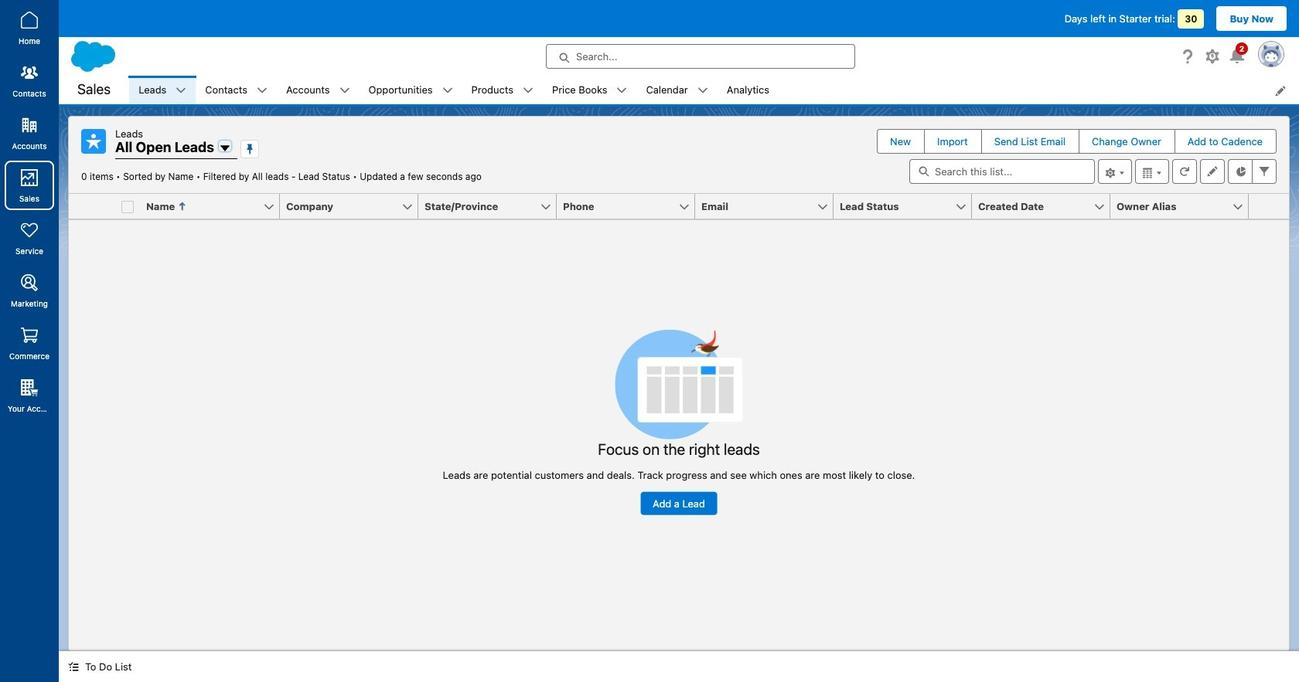 Task type: vqa. For each thing, say whether or not it's contained in the screenshot.
6th list item
yes



Task type: locate. For each thing, give the bounding box(es) containing it.
list item
[[129, 76, 196, 104], [196, 76, 277, 104], [277, 76, 359, 104], [359, 76, 462, 104], [462, 76, 543, 104], [543, 76, 637, 104], [637, 76, 717, 104]]

text default image
[[176, 85, 187, 96], [257, 85, 268, 96], [442, 85, 453, 96], [523, 85, 534, 96], [617, 85, 628, 96], [697, 85, 708, 96], [68, 662, 79, 673]]

status inside all open leads|leads|list view element
[[443, 330, 915, 516]]

email element
[[695, 194, 843, 220]]

list
[[129, 76, 1299, 104]]

6 list item from the left
[[543, 76, 637, 104]]

owner alias element
[[1110, 194, 1258, 220]]

5 list item from the left
[[462, 76, 543, 104]]

phone element
[[557, 194, 704, 220]]

1 list item from the left
[[129, 76, 196, 104]]

item number element
[[69, 194, 115, 220]]

cell
[[115, 194, 140, 220]]

status
[[443, 330, 915, 516]]

3 list item from the left
[[277, 76, 359, 104]]



Task type: describe. For each thing, give the bounding box(es) containing it.
created date element
[[972, 194, 1120, 220]]

lead status element
[[834, 194, 981, 220]]

action image
[[1249, 194, 1289, 219]]

2 list item from the left
[[196, 76, 277, 104]]

all open leads|leads|list view element
[[68, 116, 1290, 652]]

cell inside all open leads|leads|list view element
[[115, 194, 140, 220]]

action element
[[1249, 194, 1289, 220]]

Search All Open Leads list view. search field
[[909, 159, 1095, 184]]

4 list item from the left
[[359, 76, 462, 104]]

text default image
[[339, 85, 350, 96]]

name element
[[140, 194, 289, 220]]

company element
[[280, 194, 428, 220]]

7 list item from the left
[[637, 76, 717, 104]]

all open leads status
[[81, 171, 360, 182]]

state/province element
[[418, 194, 566, 220]]

item number image
[[69, 194, 115, 219]]



